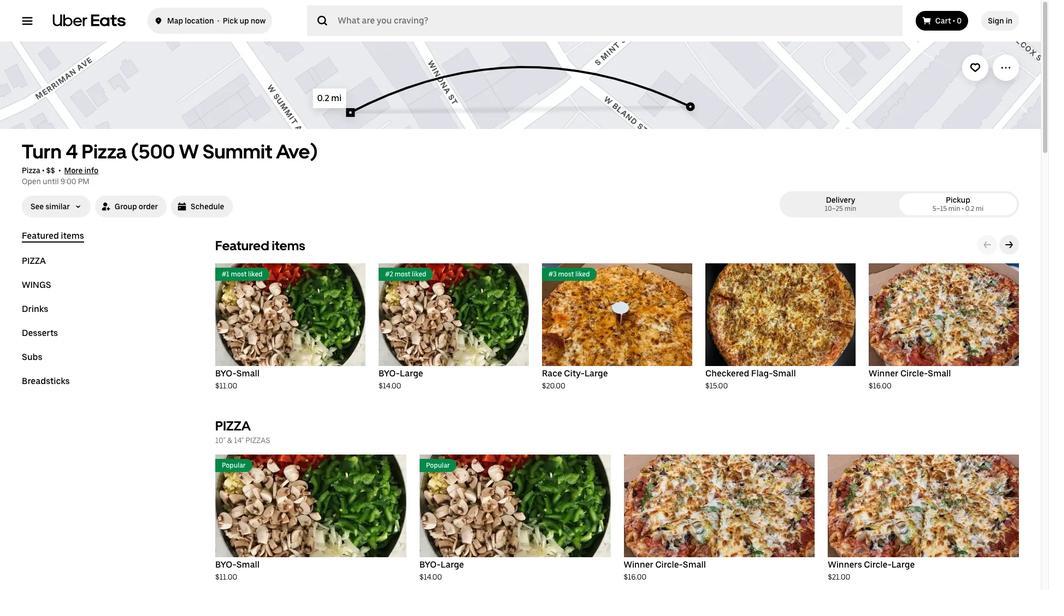 Task type: describe. For each thing, give the bounding box(es) containing it.
heart outline link
[[963, 55, 989, 81]]

more
[[64, 166, 83, 175]]

#1 most liked
[[222, 271, 263, 278]]

0 vertical spatial winner
[[869, 368, 899, 379]]

map
[[167, 16, 183, 25]]

sign
[[988, 16, 1004, 25]]

winners circle-large $21.00
[[828, 560, 915, 582]]

pizza for pizza
[[22, 256, 46, 266]]

• left "0"
[[953, 16, 956, 25]]

$$
[[46, 166, 55, 175]]

up
[[240, 16, 249, 25]]

What are you craving? text field
[[338, 10, 890, 32]]

add to favorites image
[[970, 62, 981, 73]]

drinks button
[[22, 304, 48, 315]]

0 horizontal spatial winner circle-small $16.00
[[624, 560, 706, 582]]

• left pick
[[217, 16, 219, 25]]

city-
[[564, 368, 585, 379]]

featured inside 'button'
[[22, 231, 59, 241]]

2 horizontal spatial circle-
[[901, 368, 928, 379]]

#1
[[222, 271, 229, 278]]

breadsticks
[[22, 376, 70, 386]]

flag-
[[751, 368, 773, 379]]

$14.00 for winner circle-small
[[420, 573, 442, 582]]

$15.00
[[706, 382, 728, 390]]

liked for city-
[[576, 271, 590, 278]]

1 horizontal spatial featured
[[215, 238, 269, 254]]

similar
[[45, 202, 70, 211]]

race city-large $20.00
[[542, 368, 608, 390]]

location
[[185, 16, 214, 25]]

$21.00
[[828, 573, 851, 582]]

#3
[[549, 271, 557, 278]]

#2 most liked
[[385, 271, 426, 278]]

• right $$
[[58, 166, 61, 175]]

wings
[[22, 280, 51, 290]]

min for delivery
[[845, 205, 857, 213]]

group order
[[115, 202, 158, 211]]

popular for large
[[426, 462, 450, 470]]

winners
[[828, 560, 862, 570]]

most for large
[[395, 271, 411, 278]]

ave)
[[276, 140, 318, 163]]

1 horizontal spatial items
[[272, 238, 305, 254]]

1 horizontal spatial featured items
[[215, 238, 305, 254]]

4
[[66, 140, 78, 163]]

pizza for pizza 10" & 14" pizzas
[[215, 418, 251, 434]]

main navigation menu image
[[22, 15, 33, 26]]

$20.00
[[542, 382, 566, 390]]

0 vertical spatial mi
[[331, 93, 342, 103]]

more info link
[[64, 166, 98, 175]]

uber eats home image
[[52, 14, 126, 27]]

delivery
[[826, 196, 856, 204]]

see
[[31, 202, 44, 211]]

$14.00 for race city-large
[[379, 382, 401, 390]]

info
[[84, 166, 98, 175]]

$11.00 for winner
[[215, 573, 237, 582]]

deliver to image
[[154, 14, 163, 27]]

5–15
[[933, 205, 947, 213]]

(500
[[131, 140, 175, 163]]

1 horizontal spatial $16.00
[[869, 382, 892, 390]]

sign in
[[988, 16, 1013, 25]]

min for pickup
[[949, 205, 961, 213]]

1 horizontal spatial pizza
[[82, 140, 127, 163]]

0 horizontal spatial $16.00
[[624, 573, 647, 582]]

drinks
[[22, 304, 48, 314]]

byo-small $11.00 for race city-large
[[215, 368, 260, 390]]

$11.00 for race
[[215, 382, 237, 390]]

navigation containing featured items
[[22, 231, 189, 400]]

until
[[43, 177, 59, 186]]

items inside featured items 'button'
[[61, 231, 84, 241]]

see similar
[[31, 202, 70, 211]]

9:00
[[60, 177, 76, 186]]

wings button
[[22, 280, 51, 291]]

[object object] radio containing delivery
[[784, 193, 898, 215]]

subs button
[[22, 352, 42, 363]]

Search for restaurant or cuisine search field
[[307, 5, 903, 36]]

large inside winners circle-large $21.00
[[892, 560, 915, 570]]

pizza inside pizza • $$ • more info open until 9:00 pm
[[22, 166, 40, 175]]

now
[[251, 16, 266, 25]]



Task type: locate. For each thing, give the bounding box(es) containing it.
small
[[237, 368, 260, 379], [773, 368, 796, 379], [928, 368, 951, 379], [237, 560, 260, 570], [683, 560, 706, 570]]

schedule
[[191, 202, 224, 211]]

1 horizontal spatial min
[[949, 205, 961, 213]]

0 horizontal spatial featured
[[22, 231, 59, 241]]

liked for large
[[412, 271, 426, 278]]

1 vertical spatial byo-small $11.00
[[215, 560, 260, 582]]

featured items down "see similar"
[[22, 231, 84, 241]]

0 vertical spatial byo-large $14.00
[[379, 368, 423, 390]]

pizza
[[82, 140, 127, 163], [22, 166, 40, 175]]

0 vertical spatial $11.00
[[215, 382, 237, 390]]

14"
[[234, 436, 244, 445]]

min down delivery
[[845, 205, 857, 213]]

featured up pizza button
[[22, 231, 59, 241]]

liked right #2
[[412, 271, 426, 278]]

0 horizontal spatial 0.2
[[317, 93, 329, 103]]

liked for small
[[248, 271, 263, 278]]

delivery 10–25 min
[[825, 196, 857, 213]]

navigation
[[22, 231, 189, 400]]

10–25
[[825, 205, 843, 213]]

0.2 inside "pickup 5–15 min • 0.2 mi"
[[966, 205, 975, 213]]

1 horizontal spatial 0.2
[[966, 205, 975, 213]]

0 vertical spatial pizza
[[82, 140, 127, 163]]

w
[[179, 140, 199, 163]]

2 $11.00 from the top
[[215, 573, 237, 582]]

min
[[845, 205, 857, 213], [949, 205, 961, 213]]

1 min from the left
[[845, 205, 857, 213]]

0 vertical spatial byo-small $11.00
[[215, 368, 260, 390]]

0 horizontal spatial pizza
[[22, 256, 46, 266]]

large
[[400, 368, 423, 379], [585, 368, 608, 379], [441, 560, 464, 570], [892, 560, 915, 570]]

pizza up '&'
[[215, 418, 251, 434]]

2 liked from the left
[[412, 271, 426, 278]]

0 horizontal spatial circle-
[[656, 560, 683, 570]]

1 byo-small $11.00 from the top
[[215, 368, 260, 390]]

1 [object object] radio from the left
[[784, 193, 898, 215]]

0.2 mi
[[317, 93, 342, 103]]

most right "#3"
[[558, 271, 574, 278]]

1 vertical spatial winner
[[624, 560, 654, 570]]

3 most from the left
[[558, 271, 574, 278]]

order
[[139, 202, 158, 211]]

pizzas
[[246, 436, 270, 445]]

liked
[[248, 271, 263, 278], [412, 271, 426, 278], [576, 271, 590, 278]]

2 most from the left
[[395, 271, 411, 278]]

byo-large $14.00 for race city-large
[[379, 368, 423, 390]]

map location • pick up now
[[167, 16, 266, 25]]

1 horizontal spatial [object object] radio
[[902, 193, 1015, 215]]

view more options image
[[1001, 62, 1012, 73]]

1 vertical spatial mi
[[976, 205, 984, 213]]

1 liked from the left
[[248, 271, 263, 278]]

0 vertical spatial $14.00
[[379, 382, 401, 390]]

2 horizontal spatial most
[[558, 271, 574, 278]]

pizza up info
[[82, 140, 127, 163]]

previous image
[[983, 241, 992, 249]]

pizza button
[[22, 256, 46, 267]]

desserts button
[[22, 328, 58, 339]]

1 horizontal spatial popular
[[426, 462, 450, 470]]

most
[[231, 271, 247, 278], [395, 271, 411, 278], [558, 271, 574, 278]]

most right #1
[[231, 271, 247, 278]]

winner
[[869, 368, 899, 379], [624, 560, 654, 570]]

byo-small $11.00
[[215, 368, 260, 390], [215, 560, 260, 582]]

0 horizontal spatial pizza
[[22, 166, 40, 175]]

1 horizontal spatial mi
[[976, 205, 984, 213]]

#2
[[385, 271, 393, 278]]

1 vertical spatial pizza
[[215, 418, 251, 434]]

10"
[[215, 436, 226, 445]]

pizza inside navigation
[[22, 256, 46, 266]]

most for city-
[[558, 271, 574, 278]]

group
[[115, 202, 137, 211]]

featured
[[22, 231, 59, 241], [215, 238, 269, 254]]

[object object] radio containing pickup
[[902, 193, 1015, 215]]

featured items button
[[22, 231, 84, 243]]

checkered
[[706, 368, 750, 379]]

1 horizontal spatial winner circle-small $16.00
[[869, 368, 951, 390]]

race
[[542, 368, 562, 379]]

turn 4 pizza (500 w summit ave)
[[22, 140, 318, 163]]

1 vertical spatial byo-large $14.00
[[420, 560, 464, 582]]

liked right #1
[[248, 271, 263, 278]]

• down pickup
[[962, 205, 964, 213]]

1 vertical spatial $16.00
[[624, 573, 647, 582]]

• inside "pickup 5–15 min • 0.2 mi"
[[962, 205, 964, 213]]

pizza up open
[[22, 166, 40, 175]]

open
[[22, 177, 41, 186]]

0 horizontal spatial mi
[[331, 93, 342, 103]]

byo-large $14.00 for winner circle-small
[[420, 560, 464, 582]]

items
[[61, 231, 84, 241], [272, 238, 305, 254]]

1 horizontal spatial pizza
[[215, 418, 251, 434]]

winner circle-small $16.00
[[869, 368, 951, 390], [624, 560, 706, 582]]

$16.00
[[869, 382, 892, 390], [624, 573, 647, 582]]

pizza • $$ • more info open until 9:00 pm
[[22, 166, 98, 186]]

$14.00
[[379, 382, 401, 390], [420, 573, 442, 582]]

1 popular from the left
[[222, 462, 246, 470]]

1 most from the left
[[231, 271, 247, 278]]

#3 most liked
[[549, 271, 590, 278]]

mi inside "pickup 5–15 min • 0.2 mi"
[[976, 205, 984, 213]]

0 horizontal spatial most
[[231, 271, 247, 278]]

2 popular from the left
[[426, 462, 450, 470]]

byo-
[[215, 368, 237, 379], [379, 368, 400, 379], [215, 560, 237, 570], [420, 560, 441, 570]]

group order link
[[95, 196, 167, 218]]

1 vertical spatial $14.00
[[420, 573, 442, 582]]

featured items
[[22, 231, 84, 241], [215, 238, 305, 254]]

1 vertical spatial $11.00
[[215, 573, 237, 582]]

&
[[227, 436, 232, 445]]

turn
[[22, 140, 62, 163]]

next image
[[1005, 241, 1014, 249]]

1 horizontal spatial circle-
[[864, 560, 892, 570]]

0 vertical spatial 0.2
[[317, 93, 329, 103]]

popular for small
[[222, 462, 246, 470]]

min inside delivery 10–25 min
[[845, 205, 857, 213]]

pick
[[223, 16, 238, 25]]

sign in link
[[982, 11, 1019, 31]]

three dots horizontal button
[[993, 55, 1019, 81]]

0 vertical spatial winner circle-small $16.00
[[869, 368, 951, 390]]

cart • 0
[[936, 16, 962, 25]]

cart
[[936, 16, 951, 25]]

1 vertical spatial pizza
[[22, 166, 40, 175]]

circle-
[[901, 368, 928, 379], [656, 560, 683, 570], [864, 560, 892, 570]]

0 horizontal spatial [object object] radio
[[784, 193, 898, 215]]

0 horizontal spatial featured items
[[22, 231, 84, 241]]

1 horizontal spatial most
[[395, 271, 411, 278]]

most for small
[[231, 271, 247, 278]]

0
[[957, 16, 962, 25]]

1 $11.00 from the top
[[215, 382, 237, 390]]

2 byo-small $11.00 from the top
[[215, 560, 260, 582]]

large inside race city-large $20.00
[[585, 368, 608, 379]]

liked right "#3"
[[576, 271, 590, 278]]

2 min from the left
[[949, 205, 961, 213]]

0 horizontal spatial popular
[[222, 462, 246, 470]]

0 horizontal spatial winner
[[624, 560, 654, 570]]

chevron down small image
[[74, 203, 82, 210]]

pickup 5–15 min • 0.2 mi
[[933, 196, 984, 213]]

1 horizontal spatial winner
[[869, 368, 899, 379]]

byo-large $14.00
[[379, 368, 423, 390], [420, 560, 464, 582]]

pizza inside pizza 10" & 14" pizzas
[[215, 418, 251, 434]]

pizza
[[22, 256, 46, 266], [215, 418, 251, 434]]

$11.00
[[215, 382, 237, 390], [215, 573, 237, 582]]

• left $$
[[42, 166, 45, 175]]

0 horizontal spatial $14.00
[[379, 382, 401, 390]]

3 liked from the left
[[576, 271, 590, 278]]

0 vertical spatial $16.00
[[869, 382, 892, 390]]

featured up '#1 most liked'
[[215, 238, 269, 254]]

circle- inside winners circle-large $21.00
[[864, 560, 892, 570]]

•
[[217, 16, 219, 25], [953, 16, 956, 25], [42, 166, 45, 175], [58, 166, 61, 175], [962, 205, 964, 213]]

most right #2
[[395, 271, 411, 278]]

2 horizontal spatial liked
[[576, 271, 590, 278]]

min inside "pickup 5–15 min • 0.2 mi"
[[949, 205, 961, 213]]

pm
[[78, 177, 89, 186]]

in
[[1006, 16, 1013, 25]]

1 vertical spatial 0.2
[[966, 205, 975, 213]]

pizza up wings
[[22, 256, 46, 266]]

byo-small $11.00 for winner circle-small
[[215, 560, 260, 582]]

0 vertical spatial pizza
[[22, 256, 46, 266]]

1 vertical spatial winner circle-small $16.00
[[624, 560, 706, 582]]

0 horizontal spatial liked
[[248, 271, 263, 278]]

schedule button
[[171, 196, 233, 218], [171, 196, 233, 218]]

featured items up '#1 most liked'
[[215, 238, 305, 254]]

summit
[[203, 140, 272, 163]]

mi
[[331, 93, 342, 103], [976, 205, 984, 213]]

checkered flag-small $15.00
[[706, 368, 796, 390]]

0 horizontal spatial items
[[61, 231, 84, 241]]

2 [object object] radio from the left
[[902, 193, 1015, 215]]

0 horizontal spatial min
[[845, 205, 857, 213]]

pizza 10" & 14" pizzas
[[215, 418, 270, 445]]

[object Object] radio
[[784, 193, 898, 215], [902, 193, 1015, 215]]

1 horizontal spatial $14.00
[[420, 573, 442, 582]]

desserts
[[22, 328, 58, 338]]

breadsticks button
[[22, 376, 70, 387]]

subs
[[22, 352, 42, 362]]

small inside checkered flag-small $15.00
[[773, 368, 796, 379]]

popular
[[222, 462, 246, 470], [426, 462, 450, 470]]

min down pickup
[[949, 205, 961, 213]]

1 horizontal spatial liked
[[412, 271, 426, 278]]

pickup
[[946, 196, 971, 204]]



Task type: vqa. For each thing, say whether or not it's contained in the screenshot.


